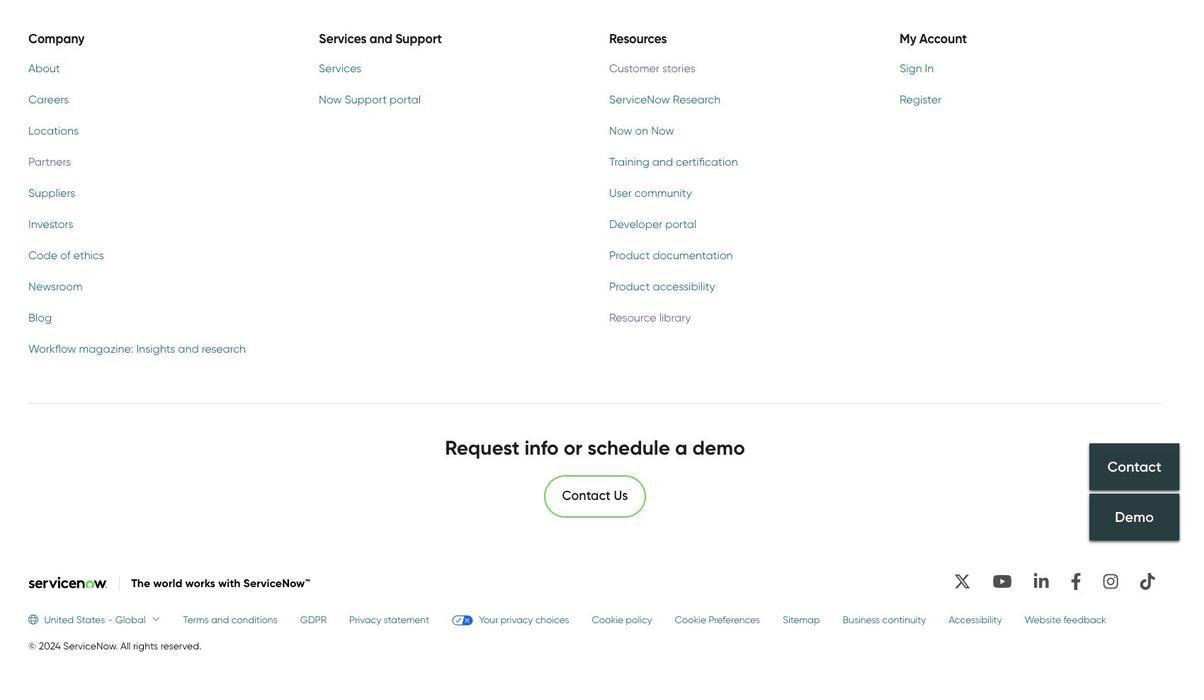 Task type: vqa. For each thing, say whether or not it's contained in the screenshot.
globe 'Icon'
yes



Task type: locate. For each thing, give the bounding box(es) containing it.
servicenow image
[[28, 577, 108, 589]]

youtube image
[[986, 567, 1019, 595]]

tiktok image
[[1134, 567, 1162, 595]]

instagram image
[[1097, 567, 1125, 595]]

angle down image
[[146, 615, 160, 625]]



Task type: describe. For each thing, give the bounding box(es) containing it.
facebook image
[[1064, 567, 1088, 595]]

linkedin image
[[1027, 567, 1056, 595]]

twitter image
[[947, 567, 978, 595]]

globe image
[[28, 615, 44, 625]]



